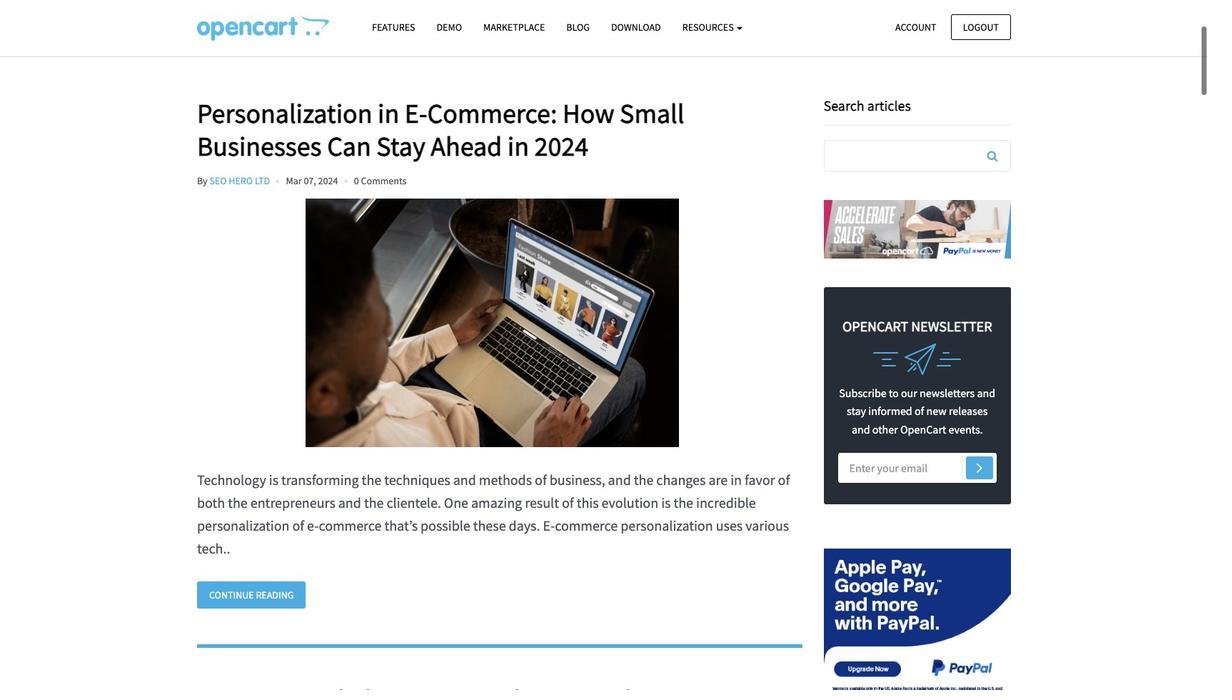 Task type: describe. For each thing, give the bounding box(es) containing it.
subscribe to our newsletters and stay informed of new releases and other opencart events.
[[840, 385, 996, 436]]

methods
[[479, 471, 532, 488]]

1 horizontal spatial is
[[662, 493, 671, 511]]

paypal blog image
[[824, 533, 1012, 690]]

0 vertical spatial is
[[269, 471, 279, 488]]

reading
[[256, 588, 294, 601]]

marketplace link
[[473, 15, 556, 40]]

tips and tricks link
[[452, 0, 532, 47]]

tutorials inside video tutorials link
[[690, 12, 737, 29]]

stay
[[847, 404, 867, 418]]

commerce:
[[428, 96, 558, 130]]

articles
[[213, 12, 253, 29]]

changes
[[657, 471, 706, 488]]

articles
[[868, 96, 911, 114]]

e- inside "technology is transforming the techniques and methods of business, and the changes are in favor of both the entrepreneurs and the clientele. one amazing result of this evolution is the incredible personalization of e-commerce that's possible these days. e-commerce personalization uses various tech.."
[[543, 516, 555, 534]]

and down stay
[[852, 422, 871, 436]]

marketplace
[[484, 21, 545, 34]]

ahead
[[431, 129, 502, 163]]

seo hero ltd link
[[210, 174, 270, 187]]

of right favor on the right of the page
[[778, 471, 790, 488]]

blog link
[[556, 15, 601, 40]]

account
[[896, 20, 937, 33]]

the left techniques
[[362, 471, 382, 488]]

by
[[197, 174, 208, 187]]

1 horizontal spatial in
[[508, 129, 529, 163]]

demo link
[[426, 15, 473, 40]]

and up evolution
[[608, 471, 631, 488]]

Enter your email text field
[[838, 453, 997, 483]]

techniques
[[384, 471, 451, 488]]

opencart - blog image
[[197, 15, 329, 41]]

continue reading link
[[197, 581, 306, 609]]

download link
[[601, 15, 672, 40]]

and down "transforming"
[[338, 493, 361, 511]]

logout link
[[951, 14, 1012, 40]]

favor
[[745, 471, 776, 488]]

continue reading
[[209, 588, 294, 601]]

small
[[620, 96, 685, 130]]

seo
[[210, 174, 227, 187]]

by seo hero ltd
[[197, 174, 270, 187]]

video tutorials
[[657, 12, 737, 29]]

07,
[[304, 174, 316, 187]]

releases
[[949, 404, 988, 418]]

evolution
[[602, 493, 659, 511]]

comments
[[361, 174, 407, 187]]

video
[[657, 12, 687, 29]]

search image
[[988, 150, 998, 161]]

continue
[[209, 588, 254, 601]]

of inside the subscribe to our newsletters and stay informed of new releases and other opencart events.
[[915, 404, 925, 418]]

incredible
[[696, 493, 756, 511]]

personalization
[[197, 96, 373, 130]]

personalization in e-commerce: how small businesses can stay ahead in 2024 image
[[197, 198, 789, 447]]

search articles
[[824, 96, 911, 114]]

ltd
[[255, 174, 270, 187]]

amazing
[[471, 493, 522, 511]]

result
[[525, 493, 559, 511]]

subscribe
[[840, 385, 887, 400]]

technology is transforming the techniques and methods of business, and the changes are in favor of both the entrepreneurs and the clientele. one amazing result of this evolution is the incredible personalization of e-commerce that's possible these days. e-commerce personalization uses various tech..
[[197, 471, 790, 557]]

of left e-
[[292, 516, 304, 534]]

0
[[354, 174, 359, 187]]

can
[[327, 129, 371, 163]]

personalization in e-commerce: how small businesses can stay ahead in 2024 link
[[197, 96, 803, 163]]

new
[[927, 404, 947, 418]]

0 horizontal spatial 2024
[[318, 174, 338, 187]]

announcements
[[343, 12, 431, 29]]

entrepreneurs
[[251, 493, 336, 511]]

tricks
[[501, 12, 532, 29]]

businesses
[[197, 129, 322, 163]]

and up one on the bottom left of the page
[[453, 471, 476, 488]]

one
[[444, 493, 469, 511]]

2 personalization from the left
[[621, 516, 713, 534]]

the down technology
[[228, 493, 248, 511]]

tech..
[[197, 539, 230, 557]]

search
[[824, 96, 865, 114]]

in inside "technology is transforming the techniques and methods of business, and the changes are in favor of both the entrepreneurs and the clientele. one amazing result of this evolution is the incredible personalization of e-commerce that's possible these days. e-commerce personalization uses various tech.."
[[731, 471, 742, 488]]

various
[[746, 516, 790, 534]]

resources link
[[672, 15, 754, 40]]

features link
[[361, 15, 426, 40]]



Task type: vqa. For each thing, say whether or not it's contained in the screenshot.
"LTD"
yes



Task type: locate. For each thing, give the bounding box(es) containing it.
possible
[[421, 516, 471, 534]]

in right are
[[731, 471, 742, 488]]

tutorials right video
[[690, 12, 737, 29]]

personalization
[[197, 516, 290, 534], [621, 516, 713, 534]]

commerce left 'that's'
[[319, 516, 382, 534]]

all
[[197, 12, 211, 29]]

account link
[[884, 14, 949, 40]]

of up result
[[535, 471, 547, 488]]

1 personalization from the left
[[197, 516, 290, 534]]

1 horizontal spatial 2024
[[535, 129, 589, 163]]

1 vertical spatial opencart
[[901, 422, 947, 436]]

tips and tricks
[[452, 12, 532, 29]]

personalization up tech..
[[197, 516, 290, 534]]

tutorials link
[[275, 0, 322, 47]]

video tutorials link
[[657, 0, 737, 47]]

1 vertical spatial is
[[662, 493, 671, 511]]

and up the releases
[[978, 385, 996, 400]]

events.
[[949, 422, 983, 436]]

that's
[[385, 516, 418, 534]]

0 vertical spatial 2024
[[535, 129, 589, 163]]

0 horizontal spatial in
[[378, 96, 399, 130]]

newsletter
[[912, 317, 993, 335]]

technology
[[197, 471, 266, 488]]

both
[[197, 493, 225, 511]]

0 vertical spatial e-
[[405, 96, 428, 130]]

1 commerce from the left
[[319, 516, 382, 534]]

the up evolution
[[634, 471, 654, 488]]

commerce
[[319, 516, 382, 534], [555, 516, 618, 534]]

opencart
[[843, 317, 909, 335], [901, 422, 947, 436]]

resources
[[683, 21, 736, 34]]

the left 'clientele.'
[[364, 493, 384, 511]]

and right tips
[[478, 12, 498, 29]]

of left this
[[562, 493, 574, 511]]

days.
[[509, 516, 540, 534]]

business,
[[550, 471, 606, 488]]

mar
[[286, 174, 302, 187]]

informed
[[869, 404, 913, 418]]

tips
[[452, 12, 475, 29]]

tutorials right articles
[[275, 12, 322, 29]]

announcements link
[[343, 0, 431, 47]]

success
[[554, 12, 596, 29]]

other
[[873, 422, 899, 436]]

of
[[915, 404, 925, 418], [535, 471, 547, 488], [778, 471, 790, 488], [562, 493, 574, 511], [292, 516, 304, 534]]

opencart newsletter
[[843, 317, 993, 335]]

1 horizontal spatial e-
[[543, 516, 555, 534]]

mar 07, 2024
[[286, 174, 338, 187]]

is
[[269, 471, 279, 488], [662, 493, 671, 511]]

success stories link
[[554, 0, 636, 47]]

0 horizontal spatial is
[[269, 471, 279, 488]]

e- inside personalization in e-commerce: how small businesses can stay ahead in 2024
[[405, 96, 428, 130]]

2 horizontal spatial in
[[731, 471, 742, 488]]

is up the entrepreneurs
[[269, 471, 279, 488]]

1 horizontal spatial tutorials
[[690, 12, 737, 29]]

0 horizontal spatial personalization
[[197, 516, 290, 534]]

success stories
[[554, 12, 636, 29]]

e-
[[405, 96, 428, 130], [543, 516, 555, 534]]

in right ahead
[[508, 129, 529, 163]]

newsletters
[[920, 385, 975, 400]]

and
[[478, 12, 498, 29], [978, 385, 996, 400], [852, 422, 871, 436], [453, 471, 476, 488], [608, 471, 631, 488], [338, 493, 361, 511]]

stories
[[598, 12, 636, 29]]

1 horizontal spatial commerce
[[555, 516, 618, 534]]

features
[[372, 21, 415, 34]]

1 horizontal spatial personalization
[[621, 516, 713, 534]]

blog
[[567, 21, 590, 34]]

are
[[709, 471, 728, 488]]

2 commerce from the left
[[555, 516, 618, 534]]

demo
[[437, 21, 462, 34]]

opencart inside the subscribe to our newsletters and stay informed of new releases and other opencart events.
[[901, 422, 947, 436]]

0 horizontal spatial commerce
[[319, 516, 382, 534]]

the
[[362, 471, 382, 488], [634, 471, 654, 488], [228, 493, 248, 511], [364, 493, 384, 511], [674, 493, 694, 511]]

download
[[611, 21, 661, 34]]

0 vertical spatial opencart
[[843, 317, 909, 335]]

0 horizontal spatial tutorials
[[275, 12, 322, 29]]

2 tutorials from the left
[[690, 12, 737, 29]]

uses
[[716, 516, 743, 534]]

all articles link
[[197, 0, 253, 47]]

1 tutorials from the left
[[275, 12, 322, 29]]

0 horizontal spatial e-
[[405, 96, 428, 130]]

opencart up the subscribe on the right bottom of page
[[843, 317, 909, 335]]

e- down result
[[543, 516, 555, 534]]

e-
[[307, 516, 319, 534]]

1 vertical spatial 2024
[[318, 174, 338, 187]]

this
[[577, 493, 599, 511]]

None text field
[[825, 141, 1011, 171]]

transforming
[[281, 471, 359, 488]]

is down changes
[[662, 493, 671, 511]]

2024 inside personalization in e-commerce: how small businesses can stay ahead in 2024
[[535, 129, 589, 163]]

personalization in e-commerce: how small businesses can stay ahead in 2024
[[197, 96, 685, 163]]

hero
[[229, 174, 253, 187]]

clientele.
[[387, 493, 441, 511]]

commerce down this
[[555, 516, 618, 534]]

opencart down new
[[901, 422, 947, 436]]

1 vertical spatial e-
[[543, 516, 555, 534]]

of left new
[[915, 404, 925, 418]]

2024
[[535, 129, 589, 163], [318, 174, 338, 187]]

these
[[473, 516, 506, 534]]

to
[[889, 385, 899, 400]]

stay
[[377, 129, 426, 163]]

our
[[901, 385, 918, 400]]

0 comments
[[354, 174, 407, 187]]

angle right image
[[977, 459, 983, 476]]

the down changes
[[674, 493, 694, 511]]

how
[[563, 96, 615, 130]]

e- left ahead
[[405, 96, 428, 130]]

all articles
[[197, 12, 253, 29]]

in right can
[[378, 96, 399, 130]]

personalization down evolution
[[621, 516, 713, 534]]

in
[[378, 96, 399, 130], [508, 129, 529, 163], [731, 471, 742, 488]]

logout
[[964, 20, 999, 33]]



